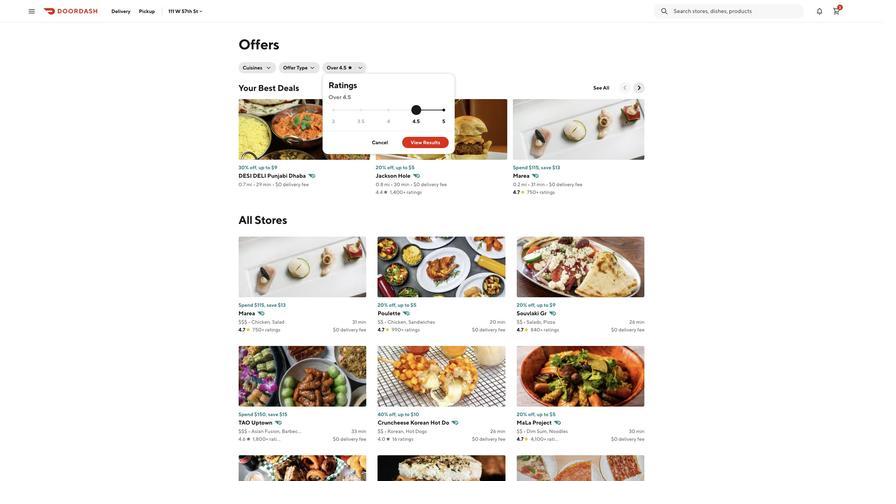 Task type: vqa. For each thing, say whether or not it's contained in the screenshot.
bottommost 26 min
yes



Task type: describe. For each thing, give the bounding box(es) containing it.
0 vertical spatial 30
[[394, 182, 400, 187]]

over 4.5 inside button
[[327, 65, 347, 71]]

cancel button
[[364, 137, 397, 148]]

Store search: begin typing to search for stores available on DoorDash text field
[[674, 7, 800, 15]]

korean,
[[388, 428, 405, 434]]

fee for tao uptown
[[359, 436, 366, 442]]

$$ for poulette
[[378, 319, 384, 325]]

st
[[193, 8, 198, 14]]

40% off, up to $10
[[378, 412, 419, 417]]

sum,
[[537, 428, 548, 434]]

4.4
[[376, 189, 383, 195]]

spend $115, save $13 for $0
[[239, 302, 286, 308]]

to for mala project
[[544, 412, 549, 417]]

delivery for souvlaki gr
[[619, 327, 637, 333]]

3
[[332, 118, 335, 124]]

3 mi from the left
[[522, 182, 527, 187]]

offer
[[283, 65, 296, 71]]

cuisines
[[243, 65, 262, 71]]

fee for marea
[[359, 327, 366, 333]]

20% off, up to $9
[[517, 302, 556, 308]]

desi deli punjabi dhaba
[[239, 172, 306, 179]]

project
[[533, 419, 552, 426]]

marea for $0 delivery fee
[[239, 310, 255, 317]]

offers
[[239, 36, 279, 53]]

4.0
[[378, 436, 385, 442]]

1,800+
[[253, 436, 268, 442]]

pizza
[[543, 319, 555, 325]]

1 horizontal spatial 31
[[531, 182, 536, 187]]

min for souvlaki gr
[[636, 319, 645, 325]]

jackson
[[376, 172, 397, 179]]

0.7 mi • 29 min • $0 delivery fee
[[239, 182, 309, 187]]

delivery for cruncheese korean hot do
[[480, 436, 497, 442]]

$115, for 750+
[[529, 165, 540, 170]]

mala
[[517, 419, 532, 426]]

29
[[256, 182, 262, 187]]

20
[[490, 319, 496, 325]]

to for souvlaki gr
[[544, 302, 549, 308]]

souvlaki
[[517, 310, 539, 317]]

to for desi deli punjabi dhaba
[[266, 165, 270, 170]]

57th
[[182, 8, 192, 14]]

4.7 for poulette
[[378, 327, 385, 333]]

2
[[839, 5, 841, 9]]

up for poulette
[[398, 302, 404, 308]]

1,400+ ratings
[[390, 189, 422, 195]]

4.5 inside button
[[339, 65, 347, 71]]

$$ for cruncheese korean hot do
[[378, 428, 384, 434]]

0.2
[[513, 182, 521, 187]]

ratings down 0.2 mi • 31 min • $0 delivery fee at the top
[[540, 189, 555, 195]]

cuisines button
[[239, 62, 276, 73]]

$$$ for tao uptown
[[239, 428, 247, 434]]

$9 for gr
[[550, 302, 556, 308]]

ratings for marea
[[265, 327, 281, 333]]

$0 delivery fee for mala project
[[611, 436, 645, 442]]

deli
[[253, 172, 266, 179]]

4.6
[[239, 436, 246, 442]]

results
[[423, 140, 440, 145]]

0 vertical spatial 750+ ratings
[[527, 189, 555, 195]]

offer type
[[283, 65, 308, 71]]

4.7 for mala project
[[517, 436, 524, 442]]

cruncheese korean hot do
[[378, 419, 449, 426]]

dhaba
[[289, 172, 306, 179]]

1 vertical spatial over 4.5
[[329, 94, 351, 101]]

1 vertical spatial over
[[329, 94, 342, 101]]

3.5
[[358, 118, 365, 124]]

$0 for poulette
[[472, 327, 479, 333]]

2 vertical spatial 4.5
[[413, 118, 420, 124]]

0 horizontal spatial 750+
[[253, 327, 264, 333]]

over 4.5 button
[[323, 62, 367, 73]]

off, for souvlaki gr
[[528, 302, 536, 308]]

noodles
[[549, 428, 568, 434]]

16 ratings
[[392, 436, 414, 442]]

3 stars and over image
[[332, 109, 335, 112]]

sandwiches
[[408, 319, 435, 325]]

spend $150, save $15
[[239, 412, 287, 417]]

spend for 33 min
[[239, 412, 253, 417]]

4 stars and over image
[[387, 109, 390, 112]]

next button of carousel image
[[636, 84, 643, 91]]

pickup button
[[135, 5, 159, 17]]

ratings for mala project
[[548, 436, 563, 442]]

korean
[[411, 419, 429, 426]]

$0 for souvlaki gr
[[611, 327, 618, 333]]

4.7 for souvlaki gr
[[517, 327, 524, 333]]

w
[[175, 8, 181, 14]]

chicken, for marea
[[251, 319, 271, 325]]

$$ for souvlaki gr
[[517, 319, 523, 325]]

4,100+
[[531, 436, 547, 442]]

20% off, up to $5 for mala project
[[517, 412, 556, 417]]

0.7
[[239, 182, 246, 187]]

4,100+ ratings
[[531, 436, 563, 442]]

your best deals link
[[239, 82, 299, 93]]

ratings for souvlaki gr
[[544, 327, 559, 333]]

26 min for cruncheese korean hot do
[[490, 428, 506, 434]]

mi for jackson
[[384, 182, 390, 187]]

$0 delivery fee for poulette
[[472, 327, 506, 333]]

min for poulette
[[497, 319, 506, 325]]

5 stars and over image
[[442, 109, 445, 112]]

5
[[442, 118, 445, 124]]

$$$ • asian fusion, barbecue
[[239, 428, 304, 434]]

fee for souvlaki gr
[[638, 327, 645, 333]]

$0 delivery fee for souvlaki gr
[[611, 327, 645, 333]]

salad
[[272, 319, 285, 325]]

min for mala project
[[636, 428, 645, 434]]

fee for cruncheese korean hot do
[[498, 436, 506, 442]]

$$ for mala project
[[517, 428, 523, 434]]

840+
[[531, 327, 543, 333]]

view
[[411, 140, 422, 145]]

1,400+
[[390, 189, 406, 195]]

40%
[[378, 412, 388, 417]]

salads,
[[527, 319, 543, 325]]

up for desi deli punjabi dhaba
[[259, 165, 265, 170]]

ratings for cruncheese korean hot do
[[398, 436, 414, 442]]

uptown
[[251, 419, 273, 426]]

20% off, up to $5 for jackson hole
[[376, 165, 415, 170]]

$$ • dim sum, noodles
[[517, 428, 568, 434]]

mi for desi
[[247, 182, 252, 187]]

punjabi
[[267, 172, 288, 179]]

delivery
[[111, 8, 130, 14]]

4.7 down 0.2
[[513, 189, 520, 195]]

990+ ratings
[[392, 327, 420, 333]]

delivery button
[[107, 5, 135, 17]]

see all
[[594, 85, 610, 91]]

20 min
[[490, 319, 506, 325]]

4
[[387, 118, 390, 124]]

$0 for marea
[[333, 327, 339, 333]]

0.8 mi • 30 min • $0 delivery fee
[[376, 182, 447, 187]]

0.2 mi • 31 min • $0 delivery fee
[[513, 182, 583, 187]]

20% for mala project
[[517, 412, 527, 417]]

$13 for 750+ ratings
[[553, 165, 560, 170]]

840+ ratings
[[531, 327, 559, 333]]

mala project
[[517, 419, 552, 426]]



Task type: locate. For each thing, give the bounding box(es) containing it.
$13 for $0 delivery fee
[[278, 302, 286, 308]]

0 vertical spatial over
[[327, 65, 338, 71]]

3.5 stars and over image
[[360, 109, 363, 112]]

1 horizontal spatial 26 min
[[630, 319, 645, 325]]

1 vertical spatial all
[[239, 213, 253, 226]]

1 vertical spatial $5
[[411, 302, 417, 308]]

up up 'gr'
[[537, 302, 543, 308]]

ratings for poulette
[[405, 327, 420, 333]]

$$ down souvlaki
[[517, 319, 523, 325]]

$115, up 0.2 mi • 31 min • $0 delivery fee at the top
[[529, 165, 540, 170]]

spend $115, save $13
[[513, 165, 560, 170], [239, 302, 286, 308]]

spend up tao
[[239, 412, 253, 417]]

1 vertical spatial spend $115, save $13
[[239, 302, 286, 308]]

2 button
[[830, 4, 844, 18]]

ratings down salad
[[265, 327, 281, 333]]

0 vertical spatial $9
[[271, 165, 277, 170]]

0 horizontal spatial chicken,
[[251, 319, 271, 325]]

off, up the mala project
[[528, 412, 536, 417]]

26 min
[[630, 319, 645, 325], [490, 428, 506, 434]]

spend $115, save $13 up 0.2 mi • 31 min • $0 delivery fee at the top
[[513, 165, 560, 170]]

990+
[[392, 327, 404, 333]]

30%
[[239, 165, 249, 170]]

26 for souvlaki gr
[[630, 319, 635, 325]]

off, for poulette
[[389, 302, 397, 308]]

off, up cruncheese
[[389, 412, 397, 417]]

0 vertical spatial 31
[[531, 182, 536, 187]]

1 $$$ from the top
[[239, 319, 247, 325]]

0 horizontal spatial 30
[[394, 182, 400, 187]]

1 vertical spatial $13
[[278, 302, 286, 308]]

33
[[351, 428, 357, 434]]

up up poulette
[[398, 302, 404, 308]]

chicken, up 990+
[[388, 319, 408, 325]]

$5 up project
[[550, 412, 556, 417]]

$9 for deli
[[271, 165, 277, 170]]

cancel
[[372, 140, 388, 145]]

$9
[[271, 165, 277, 170], [550, 302, 556, 308]]

1 horizontal spatial spend $115, save $13
[[513, 165, 560, 170]]

see
[[594, 85, 602, 91]]

0 horizontal spatial mi
[[247, 182, 252, 187]]

26 for cruncheese korean hot do
[[490, 428, 496, 434]]

to for jackson hole
[[403, 165, 408, 170]]

1 horizontal spatial mi
[[384, 182, 390, 187]]

2 $$$ from the top
[[239, 428, 247, 434]]

ratings down 0.8 mi • 30 min • $0 delivery fee
[[407, 189, 422, 195]]

0 vertical spatial $13
[[553, 165, 560, 170]]

tao uptown
[[239, 419, 273, 426]]

2 horizontal spatial mi
[[522, 182, 527, 187]]

31 min
[[352, 319, 366, 325]]

up for mala project
[[537, 412, 543, 417]]

30 min
[[629, 428, 645, 434]]

1 horizontal spatial 750+
[[527, 189, 539, 195]]

off, right 30% in the left top of the page
[[250, 165, 258, 170]]

0 vertical spatial 4.5
[[339, 65, 347, 71]]

marea up $$$ • chicken, salad
[[239, 310, 255, 317]]

$5
[[409, 165, 415, 170], [411, 302, 417, 308], [550, 412, 556, 417]]

0 vertical spatial 26
[[630, 319, 635, 325]]

best
[[258, 83, 276, 93]]

1 vertical spatial 20% off, up to $5
[[378, 302, 417, 308]]

to for cruncheese korean hot do
[[405, 412, 410, 417]]

26
[[630, 319, 635, 325], [490, 428, 496, 434]]

view results button
[[402, 137, 449, 148]]

souvlaki gr
[[517, 310, 547, 317]]

1 horizontal spatial all
[[603, 85, 610, 91]]

up up project
[[537, 412, 543, 417]]

$9 up pizza
[[550, 302, 556, 308]]

$10
[[411, 412, 419, 417]]

1 chicken, from the left
[[251, 319, 271, 325]]

1 horizontal spatial $115,
[[529, 165, 540, 170]]

$9 up desi deli punjabi dhaba
[[271, 165, 277, 170]]

chicken, left salad
[[251, 319, 271, 325]]

over 4.5
[[327, 65, 347, 71], [329, 94, 351, 101]]

$5 up hole at the top left of the page
[[409, 165, 415, 170]]

fee
[[302, 182, 309, 187], [440, 182, 447, 187], [575, 182, 583, 187], [359, 327, 366, 333], [498, 327, 506, 333], [638, 327, 645, 333], [359, 436, 366, 442], [498, 436, 506, 442], [638, 436, 645, 442]]

30% off, up to $9
[[239, 165, 277, 170]]

spend up 0.2
[[513, 165, 528, 170]]

4.5 up ratings
[[339, 65, 347, 71]]

view results
[[411, 140, 440, 145]]

cruncheese
[[378, 419, 409, 426]]

dim
[[527, 428, 536, 434]]

0 vertical spatial $115,
[[529, 165, 540, 170]]

up for souvlaki gr
[[537, 302, 543, 308]]

see all link
[[589, 82, 614, 93]]

spend $115, save $13 for 750+
[[513, 165, 560, 170]]

20% up mala
[[517, 412, 527, 417]]

delivery for tao uptown
[[340, 436, 358, 442]]

$0 delivery fee for tao uptown
[[333, 436, 366, 442]]

jackson hole
[[376, 172, 411, 179]]

ratings down $$ • korean, hot dogs in the bottom of the page
[[398, 436, 414, 442]]

1 horizontal spatial 30
[[629, 428, 635, 434]]

4.7 for marea
[[239, 327, 245, 333]]

open menu image
[[28, 7, 36, 15]]

to left $10
[[405, 412, 410, 417]]

delivery for mala project
[[619, 436, 637, 442]]

off, for desi deli punjabi dhaba
[[250, 165, 258, 170]]

0 horizontal spatial 26
[[490, 428, 496, 434]]

off, up souvlaki gr
[[528, 302, 536, 308]]

1 vertical spatial save
[[267, 302, 277, 308]]

$13
[[553, 165, 560, 170], [278, 302, 286, 308]]

4.7 left 840+
[[517, 327, 524, 333]]

$0 for cruncheese korean hot do
[[472, 436, 479, 442]]

0 vertical spatial spend
[[513, 165, 528, 170]]

tao
[[239, 419, 250, 426]]

1,800+ ratings
[[253, 436, 285, 442]]

$5 for jackson hole
[[409, 165, 415, 170]]

0 vertical spatial all
[[603, 85, 610, 91]]

fee for mala project
[[638, 436, 645, 442]]

0 vertical spatial save
[[541, 165, 552, 170]]

2 mi from the left
[[384, 182, 390, 187]]

1 vertical spatial $115,
[[254, 302, 266, 308]]

26 min for souvlaki gr
[[630, 319, 645, 325]]

111
[[168, 8, 174, 14]]

ratings down "fusion,"
[[269, 436, 285, 442]]

1 vertical spatial marea
[[239, 310, 255, 317]]

$0 for tao uptown
[[333, 436, 339, 442]]

save left $15
[[268, 412, 278, 417]]

notification bell image
[[816, 7, 824, 15]]

0 vertical spatial spend $115, save $13
[[513, 165, 560, 170]]

0 vertical spatial $5
[[409, 165, 415, 170]]

0 horizontal spatial $13
[[278, 302, 286, 308]]

desi
[[239, 172, 252, 179]]

$$ up 4.0
[[378, 428, 384, 434]]

spend for 31 min
[[239, 302, 253, 308]]

1 vertical spatial spend
[[239, 302, 253, 308]]

0 vertical spatial marea
[[513, 172, 530, 179]]

save up 0.2 mi • 31 min • $0 delivery fee at the top
[[541, 165, 552, 170]]

save for 33 min
[[268, 412, 278, 417]]

4.7 left 990+
[[378, 327, 385, 333]]

to for poulette
[[405, 302, 410, 308]]

ratings
[[407, 189, 422, 195], [540, 189, 555, 195], [265, 327, 281, 333], [405, 327, 420, 333], [544, 327, 559, 333], [269, 436, 285, 442], [398, 436, 414, 442], [548, 436, 563, 442]]

1 horizontal spatial 750+ ratings
[[527, 189, 555, 195]]

save for 31 min
[[267, 302, 277, 308]]

0 horizontal spatial $115,
[[254, 302, 266, 308]]

4.7 down mala
[[517, 436, 524, 442]]

all left stores at left top
[[239, 213, 253, 226]]

20% off, up to $5 up the jackson hole
[[376, 165, 415, 170]]

to up $$ • chicken, sandwiches
[[405, 302, 410, 308]]

do
[[442, 419, 449, 426]]

delivery
[[283, 182, 301, 187], [421, 182, 439, 187], [557, 182, 574, 187], [340, 327, 358, 333], [480, 327, 497, 333], [619, 327, 637, 333], [340, 436, 358, 442], [480, 436, 497, 442], [619, 436, 637, 442]]

hot left do
[[431, 419, 441, 426]]

$$ • chicken, sandwiches
[[378, 319, 435, 325]]

to up project
[[544, 412, 549, 417]]

$$ • salads, pizza
[[517, 319, 555, 325]]

1 vertical spatial 750+
[[253, 327, 264, 333]]

0.8
[[376, 182, 383, 187]]

4.5 down ratings
[[343, 94, 351, 101]]

$15
[[279, 412, 287, 417]]

20% up souvlaki
[[517, 302, 527, 308]]

1 vertical spatial 26 min
[[490, 428, 506, 434]]

0 horizontal spatial 26 min
[[490, 428, 506, 434]]

ratings down $$ • chicken, sandwiches
[[405, 327, 420, 333]]

1 horizontal spatial 26
[[630, 319, 635, 325]]

min
[[263, 182, 271, 187], [401, 182, 410, 187], [537, 182, 545, 187], [358, 319, 366, 325], [497, 319, 506, 325], [636, 319, 645, 325], [358, 428, 366, 434], [497, 428, 506, 434], [636, 428, 645, 434]]

$0 delivery fee
[[333, 327, 366, 333], [472, 327, 506, 333], [611, 327, 645, 333], [333, 436, 366, 442], [472, 436, 506, 442], [611, 436, 645, 442]]

ratings for tao uptown
[[269, 436, 285, 442]]

2 vertical spatial save
[[268, 412, 278, 417]]

over up ratings
[[327, 65, 338, 71]]

$5 up $$ • chicken, sandwiches
[[411, 302, 417, 308]]

$5 for mala project
[[550, 412, 556, 417]]

0 horizontal spatial 750+ ratings
[[253, 327, 281, 333]]

$0
[[275, 182, 282, 187], [414, 182, 420, 187], [549, 182, 556, 187], [333, 327, 339, 333], [472, 327, 479, 333], [611, 327, 618, 333], [333, 436, 339, 442], [472, 436, 479, 442], [611, 436, 618, 442]]

1 vertical spatial 4.5
[[343, 94, 351, 101]]

111 w 57th st
[[168, 8, 198, 14]]

20% off, up to $5 for poulette
[[378, 302, 417, 308]]

20%
[[376, 165, 386, 170], [378, 302, 388, 308], [517, 302, 527, 308], [517, 412, 527, 417]]

3 items, open order cart image
[[833, 7, 841, 15]]

750+ ratings down 0.2 mi • 31 min • $0 delivery fee at the top
[[527, 189, 555, 195]]

mi right 0.7
[[247, 182, 252, 187]]

hot down cruncheese korean hot do
[[406, 428, 414, 434]]

20% for souvlaki gr
[[517, 302, 527, 308]]

up up the jackson hole
[[396, 165, 402, 170]]

0 horizontal spatial all
[[239, 213, 253, 226]]

save up salad
[[267, 302, 277, 308]]

off, up poulette
[[389, 302, 397, 308]]

•
[[253, 182, 255, 187], [272, 182, 275, 187], [391, 182, 393, 187], [411, 182, 413, 187], [528, 182, 530, 187], [546, 182, 548, 187], [248, 319, 250, 325], [385, 319, 387, 325], [524, 319, 526, 325], [248, 428, 250, 434], [385, 428, 387, 434], [524, 428, 526, 434]]

0 vertical spatial $$$
[[239, 319, 247, 325]]

delivery for marea
[[340, 327, 358, 333]]

mi right 0.8
[[384, 182, 390, 187]]

$$ • korean, hot dogs
[[378, 428, 427, 434]]

$13 up 0.2 mi • 31 min • $0 delivery fee at the top
[[553, 165, 560, 170]]

4.5 up view
[[413, 118, 420, 124]]

ratings down 'noodles'
[[548, 436, 563, 442]]

asian
[[251, 428, 264, 434]]

1 vertical spatial $$$
[[239, 428, 247, 434]]

33 min
[[351, 428, 366, 434]]

1 vertical spatial hot
[[406, 428, 414, 434]]

up up deli
[[259, 165, 265, 170]]

$$$ • chicken, salad
[[239, 319, 285, 325]]

$$ down poulette
[[378, 319, 384, 325]]

poulette
[[378, 310, 401, 317]]

min for tao uptown
[[358, 428, 366, 434]]

off,
[[250, 165, 258, 170], [387, 165, 395, 170], [389, 302, 397, 308], [528, 302, 536, 308], [389, 412, 397, 417], [528, 412, 536, 417]]

over 4.5 down ratings
[[329, 94, 351, 101]]

offer type button
[[279, 62, 320, 73]]

4.5
[[339, 65, 347, 71], [343, 94, 351, 101], [413, 118, 420, 124]]

750+
[[527, 189, 539, 195], [253, 327, 264, 333]]

20% off, up to $5 up the mala project
[[517, 412, 556, 417]]

up for jackson hole
[[396, 165, 402, 170]]

pickup
[[139, 8, 155, 14]]

off, for jackson hole
[[387, 165, 395, 170]]

off, up the jackson hole
[[387, 165, 395, 170]]

off, for mala project
[[528, 412, 536, 417]]

$115, for $0
[[254, 302, 266, 308]]

2 chicken, from the left
[[388, 319, 408, 325]]

$5 for poulette
[[411, 302, 417, 308]]

2 vertical spatial spend
[[239, 412, 253, 417]]

$$$ for marea
[[239, 319, 247, 325]]

1 vertical spatial 30
[[629, 428, 635, 434]]

20% off, up to $5 up poulette
[[378, 302, 417, 308]]

1 vertical spatial $9
[[550, 302, 556, 308]]

$$ down mala
[[517, 428, 523, 434]]

over 4.5 up ratings
[[327, 65, 347, 71]]

to up desi deli punjabi dhaba
[[266, 165, 270, 170]]

$115, up $$$ • chicken, salad
[[254, 302, 266, 308]]

off, for cruncheese korean hot do
[[389, 412, 397, 417]]

2 vertical spatial $5
[[550, 412, 556, 417]]

mi right 0.2
[[522, 182, 527, 187]]

1 horizontal spatial $13
[[553, 165, 560, 170]]

over up 3 stars and over icon
[[329, 94, 342, 101]]

1 mi from the left
[[247, 182, 252, 187]]

chicken, for poulette
[[388, 319, 408, 325]]

2 vertical spatial 20% off, up to $5
[[517, 412, 556, 417]]

min for marea
[[358, 319, 366, 325]]

ratings
[[329, 80, 357, 90]]

up up cruncheese
[[398, 412, 404, 417]]

to up hole at the top left of the page
[[403, 165, 408, 170]]

1 vertical spatial 26
[[490, 428, 496, 434]]

750+ ratings down $$$ • chicken, salad
[[253, 327, 281, 333]]

fee for poulette
[[498, 327, 506, 333]]

$150,
[[254, 412, 267, 417]]

1 vertical spatial 31
[[352, 319, 357, 325]]

0 horizontal spatial spend $115, save $13
[[239, 302, 286, 308]]

all right see
[[603, 85, 610, 91]]

0 horizontal spatial 31
[[352, 319, 357, 325]]

20% for jackson hole
[[376, 165, 386, 170]]

1 horizontal spatial hot
[[431, 419, 441, 426]]

up for cruncheese korean hot do
[[398, 412, 404, 417]]

20% for poulette
[[378, 302, 388, 308]]

$0 for mala project
[[611, 436, 618, 442]]

1 vertical spatial 750+ ratings
[[253, 327, 281, 333]]

your best deals
[[239, 83, 299, 93]]

111 w 57th st button
[[168, 8, 204, 14]]

4.7 down $$$ • chicken, salad
[[239, 327, 245, 333]]

1 horizontal spatial $9
[[550, 302, 556, 308]]

0 vertical spatial 20% off, up to $5
[[376, 165, 415, 170]]

1 horizontal spatial marea
[[513, 172, 530, 179]]

type
[[297, 65, 308, 71]]

$$$
[[239, 319, 247, 325], [239, 428, 247, 434]]

to up 'gr'
[[544, 302, 549, 308]]

20% up poulette
[[378, 302, 388, 308]]

spend up $$$ • chicken, salad
[[239, 302, 253, 308]]

750+ down 0.2 mi • 31 min • $0 delivery fee at the top
[[527, 189, 539, 195]]

deals
[[278, 83, 299, 93]]

20% off, up to $5
[[376, 165, 415, 170], [378, 302, 417, 308], [517, 412, 556, 417]]

all stores
[[239, 213, 287, 226]]

your
[[239, 83, 257, 93]]

$0 delivery fee for marea
[[333, 327, 366, 333]]

barbecue
[[282, 428, 304, 434]]

hole
[[398, 172, 411, 179]]

over inside button
[[327, 65, 338, 71]]

ratings down pizza
[[544, 327, 559, 333]]

0 horizontal spatial $9
[[271, 165, 277, 170]]

20% up jackson in the top left of the page
[[376, 165, 386, 170]]

0 vertical spatial 26 min
[[630, 319, 645, 325]]

$13 up salad
[[278, 302, 286, 308]]

gr
[[540, 310, 547, 317]]

0 horizontal spatial hot
[[406, 428, 414, 434]]

marea up 0.2
[[513, 172, 530, 179]]

0 horizontal spatial marea
[[239, 310, 255, 317]]

0 vertical spatial over 4.5
[[327, 65, 347, 71]]

delivery for poulette
[[480, 327, 497, 333]]

$0 delivery fee for cruncheese korean hot do
[[472, 436, 506, 442]]

0 vertical spatial hot
[[431, 419, 441, 426]]

previous button of carousel image
[[622, 84, 629, 91]]

0 vertical spatial 750+
[[527, 189, 539, 195]]

1 horizontal spatial chicken,
[[388, 319, 408, 325]]

marea for 750+ ratings
[[513, 172, 530, 179]]

fusion,
[[265, 428, 281, 434]]

stores
[[255, 213, 287, 226]]

spend $115, save $13 up $$$ • chicken, salad
[[239, 302, 286, 308]]

750+ down $$$ • chicken, salad
[[253, 327, 264, 333]]

min for cruncheese korean hot do
[[497, 428, 506, 434]]



